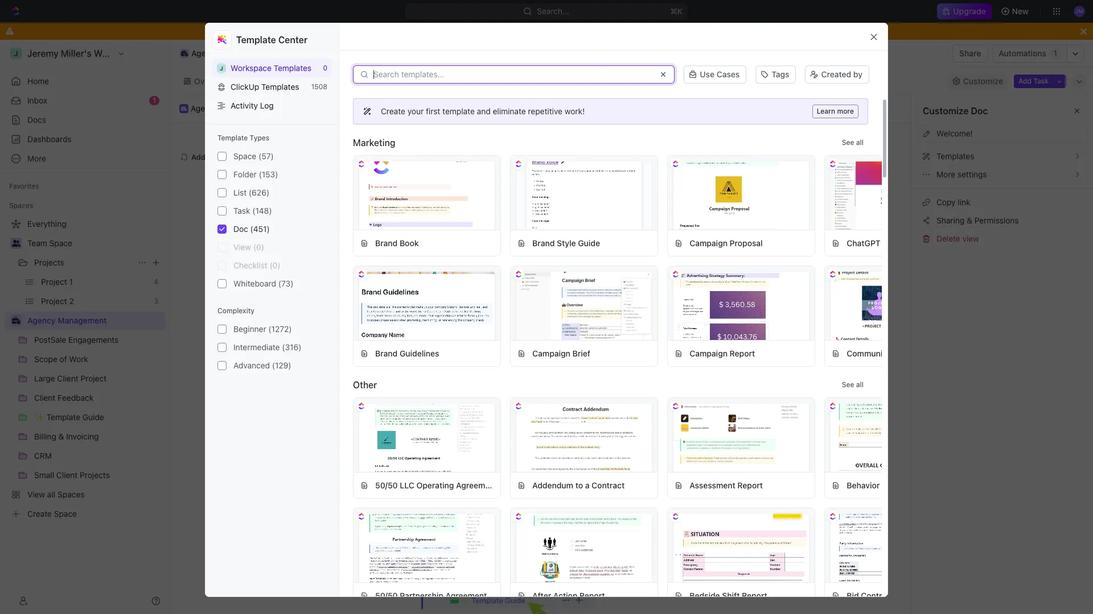 Task type: vqa. For each thing, say whether or not it's contained in the screenshot.
Save
no



Task type: locate. For each thing, give the bounding box(es) containing it.
2 horizontal spatial welcome!
[[937, 129, 973, 138]]

getting
[[420, 272, 482, 293]]

0 vertical spatial team
[[634, 76, 654, 86]]

0 horizontal spatial add
[[191, 152, 205, 161]]

1 vertical spatial list
[[233, 188, 247, 198]]

template up workspace
[[236, 35, 276, 45]]

1 horizontal spatial add
[[432, 206, 446, 215]]

0 vertical spatial to
[[474, 26, 482, 36]]

0 vertical spatial agency management link
[[177, 47, 274, 60]]

whiteboard
[[233, 279, 276, 289]]

1 vertical spatial 1
[[153, 96, 156, 105]]

add page
[[191, 152, 225, 161]]

1508
[[311, 83, 327, 91]]

tree
[[5, 215, 165, 524]]

campaign report
[[690, 349, 755, 358]]

agency inside tree
[[27, 316, 56, 326]]

report down sidebar
[[730, 349, 755, 358]]

👋
[[279, 104, 288, 113]]

None checkbox
[[217, 152, 227, 161], [217, 188, 227, 198], [217, 225, 227, 234], [217, 152, 227, 161], [217, 188, 227, 198], [217, 225, 227, 234]]

delete view button
[[918, 230, 1086, 248]]

see all button for other
[[837, 379, 868, 392]]

agreement
[[456, 481, 498, 490], [446, 591, 487, 601]]

welcome!
[[250, 76, 288, 86], [937, 129, 973, 138], [419, 220, 525, 247]]

learn more link
[[812, 105, 859, 118]]

0 horizontal spatial space
[[49, 239, 72, 248]]

0 horizontal spatial 1
[[153, 96, 156, 105]]

see all button down communication on the bottom
[[837, 379, 868, 392]]

(73)
[[278, 279, 293, 289]]

team inside sidebar navigation
[[27, 239, 47, 248]]

all down communication on the bottom
[[856, 381, 864, 389]]

space
[[233, 151, 256, 161], [49, 239, 72, 248]]

see all down communication on the bottom
[[842, 381, 864, 389]]

50/50 left llc
[[375, 481, 398, 490]]

overview link
[[192, 73, 229, 89]]

1 horizontal spatial and
[[477, 106, 491, 116]]

prompts
[[883, 238, 914, 248]]

1 see all button from the top
[[837, 136, 868, 150]]

campaign down navigate
[[690, 349, 728, 358]]

0 vertical spatial list
[[675, 76, 689, 86]]

1 horizontal spatial the
[[715, 300, 728, 310]]

welcome! down 'customize doc'
[[937, 129, 973, 138]]

to inside to access the included setup guide and relevant resources, navigate to the sidebar shown below and click
[[705, 300, 713, 310]]

1 all from the top
[[856, 138, 864, 147]]

0 vertical spatial customize
[[963, 76, 1003, 86]]

2 50/50 from the top
[[375, 591, 398, 601]]

1 vertical spatial 50/50
[[375, 591, 398, 601]]

add left the comment
[[432, 206, 446, 215]]

1 vertical spatial space
[[49, 239, 72, 248]]

contract right a
[[592, 481, 625, 490]]

all for other
[[856, 381, 864, 389]]

share down customize button
[[968, 104, 991, 113]]

0 horizontal spatial list
[[233, 188, 247, 198]]

(0) up (73)
[[270, 261, 280, 270]]

marketing down sharing on the top right of page
[[929, 238, 967, 248]]

doc down customize button
[[971, 106, 988, 116]]

0 vertical spatial contract
[[592, 481, 625, 490]]

brand guidelines
[[375, 349, 439, 358]]

template for template types
[[217, 134, 248, 142]]

sidebar
[[731, 300, 762, 310]]

Intermediate (316) checkbox
[[217, 343, 227, 352]]

2 vertical spatial template
[[472, 314, 513, 324]]

use cases
[[700, 69, 740, 79]]

1 vertical spatial customize
[[923, 106, 969, 116]]

center
[[278, 35, 308, 45]]

(451)
[[250, 224, 270, 234]]

0 vertical spatial agreement
[[456, 481, 498, 490]]

team right user group image
[[27, 239, 47, 248]]

timeline
[[524, 76, 556, 86]]

business time image inside sidebar navigation
[[12, 318, 20, 325]]

2 vertical spatial agency management link
[[27, 312, 163, 330]]

Advanced (129) checkbox
[[217, 362, 227, 371]]

and right guide
[[568, 300, 584, 310]]

brand left style
[[532, 238, 555, 248]]

⌘k
[[670, 6, 683, 16]]

0 vertical spatial agency
[[191, 48, 219, 58]]

business time image
[[181, 51, 188, 56], [181, 106, 187, 111], [12, 318, 20, 325]]

template up page
[[217, 134, 248, 142]]

1 vertical spatial templates
[[261, 82, 299, 92]]

eliminate
[[493, 106, 526, 116]]

below
[[793, 300, 818, 310]]

customize down share button
[[963, 76, 1003, 86]]

template down included
[[472, 314, 513, 324]]

see all down more
[[842, 138, 864, 147]]

team for team
[[634, 76, 654, 86]]

timeline link
[[522, 73, 556, 89]]

intermediate
[[233, 343, 280, 352]]

and
[[477, 106, 491, 116], [568, 300, 584, 310], [420, 314, 436, 324]]

1 see from the top
[[842, 138, 854, 147]]

2 vertical spatial to
[[575, 481, 583, 490]]

2 vertical spatial agency
[[27, 316, 56, 326]]

0 horizontal spatial marketing
[[353, 138, 395, 148]]

2 vertical spatial agency management
[[27, 316, 107, 326]]

see for other
[[842, 381, 854, 389]]

welcome! down the comment
[[419, 220, 525, 247]]

0 vertical spatial template
[[236, 35, 276, 45]]

add down automations
[[1019, 77, 1032, 85]]

report right assessment
[[737, 481, 763, 490]]

1 vertical spatial team
[[27, 239, 47, 248]]

0 vertical spatial all
[[856, 138, 864, 147]]

use
[[700, 69, 715, 79]]

1 vertical spatial see
[[842, 381, 854, 389]]

0 vertical spatial 1
[[1054, 49, 1057, 58]]

1 vertical spatial and
[[568, 300, 584, 310]]

1 vertical spatial template
[[217, 134, 248, 142]]

2 see from the top
[[842, 381, 854, 389]]

marketing
[[353, 138, 395, 148], [929, 238, 967, 248]]

report for campaign report
[[730, 349, 755, 358]]

see down communication on the bottom
[[842, 381, 854, 389]]

templates up wiki link
[[274, 63, 311, 73]]

team for team space
[[27, 239, 47, 248]]

see all button down more
[[837, 136, 868, 150]]

0 horizontal spatial the
[[464, 300, 477, 310]]

0 vertical spatial doc
[[971, 106, 988, 116]]

task down automations
[[1034, 77, 1049, 85]]

space up folder
[[233, 151, 256, 161]]

more
[[937, 170, 955, 179]]

to left a
[[575, 481, 583, 490]]

1 vertical spatial to
[[705, 300, 713, 310]]

proposal
[[730, 238, 763, 248]]

1 horizontal spatial task
[[1034, 77, 1049, 85]]

overview
[[194, 76, 229, 86]]

0 horizontal spatial task
[[233, 206, 250, 216]]

agency for agency management link to the middle
[[191, 103, 218, 113]]

all
[[856, 138, 864, 147], [856, 381, 864, 389]]

0 vertical spatial see
[[842, 138, 854, 147]]

None checkbox
[[217, 170, 227, 179], [217, 207, 227, 216], [217, 243, 227, 252], [217, 261, 227, 270], [217, 280, 227, 289], [217, 170, 227, 179], [217, 207, 227, 216], [217, 243, 227, 252], [217, 261, 227, 270], [217, 280, 227, 289]]

view
[[962, 234, 979, 244]]

campaign right communication on the bottom
[[908, 349, 946, 358]]

(0) right view
[[253, 243, 264, 252]]

0 vertical spatial business time image
[[181, 51, 188, 56]]

setup
[[517, 300, 541, 310]]

and right template
[[477, 106, 491, 116]]

log
[[260, 101, 274, 110]]

team left list link
[[634, 76, 654, 86]]

management inside sidebar navigation
[[58, 316, 107, 326]]

assessment
[[690, 481, 735, 490]]

brand left the book
[[375, 238, 398, 248]]

brand left guidelines
[[375, 349, 398, 358]]

1 50/50 from the top
[[375, 481, 398, 490]]

and down to
[[420, 314, 436, 324]]

2 vertical spatial management
[[58, 316, 107, 326]]

0 vertical spatial (0)
[[253, 243, 264, 252]]

50/50 left partnership at the left bottom
[[375, 591, 398, 601]]

management for agency management link to the middle
[[220, 103, 268, 113]]

2 vertical spatial add
[[432, 206, 446, 215]]

1 vertical spatial business time image
[[181, 106, 187, 111]]

team link
[[632, 73, 654, 89]]

activity log
[[231, 101, 274, 110]]

0 horizontal spatial doc
[[233, 224, 248, 234]]

1 vertical spatial share
[[968, 104, 991, 113]]

after action report
[[532, 591, 605, 601]]

customize for customize
[[963, 76, 1003, 86]]

list for list
[[675, 76, 689, 86]]

customize down customize button
[[923, 106, 969, 116]]

space up projects
[[49, 239, 72, 248]]

chatgpt prompts for marketing
[[847, 238, 967, 248]]

0 horizontal spatial to
[[474, 26, 482, 36]]

1 horizontal spatial doc
[[971, 106, 988, 116]]

1 see all from the top
[[842, 138, 864, 147]]

list link
[[673, 73, 689, 89]]

the left sidebar
[[715, 300, 728, 310]]

templates up the activity log button
[[261, 82, 299, 92]]

1 vertical spatial all
[[856, 381, 864, 389]]

1 horizontal spatial team
[[634, 76, 654, 86]]

contract right bid
[[861, 591, 894, 601]]

behavior
[[847, 481, 880, 490]]

1 horizontal spatial list
[[675, 76, 689, 86]]

to right want
[[474, 26, 482, 36]]

0 horizontal spatial and
[[420, 314, 436, 324]]

2 see all button from the top
[[837, 379, 868, 392]]

0 horizontal spatial (0)
[[253, 243, 264, 252]]

task left (148)
[[233, 206, 250, 216]]

1 horizontal spatial space
[[233, 151, 256, 161]]

0 vertical spatial share
[[959, 48, 981, 58]]

list down folder
[[233, 188, 247, 198]]

share up customize button
[[959, 48, 981, 58]]

operating
[[416, 481, 454, 490]]

see all for marketing
[[842, 138, 864, 147]]

want
[[454, 26, 472, 36]]

add for add comment
[[432, 206, 446, 215]]

bid contract
[[847, 591, 894, 601]]

1 horizontal spatial marketing
[[929, 238, 967, 248]]

1 vertical spatial contract
[[861, 591, 894, 601]]

the up ✨
[[464, 300, 477, 310]]

50/50 for 50/50 partnership agreement
[[375, 591, 398, 601]]

use cases button
[[679, 64, 751, 85]]

guide:
[[515, 314, 544, 324]]

1 vertical spatial see all
[[842, 381, 864, 389]]

add left page
[[191, 152, 205, 161]]

agreement right partnership at the left bottom
[[446, 591, 487, 601]]

types
[[250, 134, 269, 142]]

new button
[[996, 2, 1036, 20]]

report right the behavior
[[882, 481, 907, 490]]

agency management link
[[177, 47, 274, 60], [191, 103, 268, 114], [27, 312, 163, 330]]

2 vertical spatial business time image
[[12, 318, 20, 325]]

doc (451)
[[233, 224, 270, 234]]

1 vertical spatial see all button
[[837, 379, 868, 392]]

addendum to a contract
[[532, 481, 625, 490]]

see all button for marketing
[[837, 136, 868, 150]]

customize
[[963, 76, 1003, 86], [923, 106, 969, 116]]

action
[[553, 591, 577, 601]]

customize inside customize button
[[963, 76, 1003, 86]]

2 horizontal spatial and
[[568, 300, 584, 310]]

list
[[675, 76, 689, 86], [233, 188, 247, 198]]

1 horizontal spatial 1
[[1054, 49, 1057, 58]]

doc up view
[[233, 224, 248, 234]]

llc
[[400, 481, 414, 490]]

1 horizontal spatial (0)
[[270, 261, 280, 270]]

0 vertical spatial 50/50
[[375, 481, 398, 490]]

1 vertical spatial task
[[233, 206, 250, 216]]

see down more
[[842, 138, 854, 147]]

brand style guide
[[532, 238, 600, 248]]

list for list (626)
[[233, 188, 247, 198]]

more
[[837, 107, 854, 116]]

workload link
[[575, 73, 613, 89]]

templates
[[274, 63, 311, 73], [261, 82, 299, 92]]

2 horizontal spatial to
[[705, 300, 713, 310]]

agency management
[[191, 48, 271, 58], [191, 103, 268, 113], [27, 316, 107, 326]]

campaign for campaign brief
[[532, 349, 570, 358]]

all down learn more link
[[856, 138, 864, 147]]

0 vertical spatial space
[[233, 151, 256, 161]]

0 vertical spatial welcome!
[[250, 76, 288, 86]]

templates for clickup templates
[[261, 82, 299, 92]]

do
[[426, 26, 436, 36]]

template
[[442, 106, 475, 116]]

link
[[958, 198, 970, 207]]

customize for customize doc
[[923, 106, 969, 116]]

report for assessment report
[[737, 481, 763, 490]]

team space link
[[27, 235, 163, 253]]

welcome! down the workspace templates
[[250, 76, 288, 86]]

tree containing team space
[[5, 215, 165, 524]]

resources,
[[621, 300, 665, 310]]

0 vertical spatial see all button
[[837, 136, 868, 150]]

1 vertical spatial add
[[191, 152, 205, 161]]

page
[[207, 152, 225, 161]]

0 horizontal spatial welcome!
[[250, 76, 288, 86]]

business time image for bottommost agency management link
[[12, 318, 20, 325]]

campaign left the brief
[[532, 349, 570, 358]]

add inside button
[[1019, 77, 1032, 85]]

(129)
[[272, 361, 291, 371]]

home
[[27, 76, 49, 86]]

see all button
[[837, 136, 868, 150], [837, 379, 868, 392]]

campaign left proposal
[[690, 238, 728, 248]]

repetitive
[[528, 106, 562, 116]]

1 vertical spatial agency management
[[191, 103, 268, 113]]

template for template center
[[236, 35, 276, 45]]

templates for workspace templates
[[274, 63, 311, 73]]

jeremy miller's workspace, , element
[[217, 63, 226, 73]]

2 horizontal spatial add
[[1019, 77, 1032, 85]]

0 vertical spatial task
[[1034, 77, 1049, 85]]

first
[[426, 106, 440, 116]]

list left use
[[675, 76, 689, 86]]

1 vertical spatial (0)
[[270, 261, 280, 270]]

0 vertical spatial add
[[1019, 77, 1032, 85]]

add for add page
[[191, 152, 205, 161]]

2 vertical spatial welcome!
[[419, 220, 525, 247]]

2 all from the top
[[856, 381, 864, 389]]

1 horizontal spatial contract
[[861, 591, 894, 601]]

sidebar navigation
[[0, 40, 170, 615]]

workload
[[577, 76, 613, 86]]

1 vertical spatial management
[[220, 103, 268, 113]]

1 horizontal spatial welcome!
[[419, 220, 525, 247]]

to right navigate
[[705, 300, 713, 310]]

1 vertical spatial marketing
[[929, 238, 967, 248]]

0 vertical spatial and
[[477, 106, 491, 116]]

marketing down create
[[353, 138, 395, 148]]

communication
[[847, 349, 906, 358]]

access
[[433, 300, 462, 310]]

1 vertical spatial agency
[[191, 103, 218, 113]]

new
[[1012, 6, 1029, 16]]

agency for bottommost agency management link
[[27, 316, 56, 326]]

0 vertical spatial see all
[[842, 138, 864, 147]]

brand for brand book
[[375, 238, 398, 248]]

click
[[438, 314, 457, 324]]

agreement right operating
[[456, 481, 498, 490]]

0 horizontal spatial team
[[27, 239, 47, 248]]

2 see all from the top
[[842, 381, 864, 389]]

1 vertical spatial welcome!
[[937, 129, 973, 138]]

share inside share button
[[959, 48, 981, 58]]

0 vertical spatial templates
[[274, 63, 311, 73]]



Task type: describe. For each thing, give the bounding box(es) containing it.
report right "shift"
[[742, 591, 767, 601]]

agency management inside sidebar navigation
[[27, 316, 107, 326]]

0 vertical spatial management
[[222, 48, 271, 58]]

clickup
[[231, 82, 259, 92]]

navigate
[[667, 300, 702, 310]]

book
[[400, 238, 419, 248]]

(153)
[[259, 170, 278, 179]]

workspace
[[231, 63, 271, 73]]

0 vertical spatial agency management
[[191, 48, 271, 58]]

all for marketing
[[856, 138, 864, 147]]

view
[[233, 243, 251, 252]]

created by
[[821, 69, 863, 79]]

(1272)
[[268, 325, 292, 334]]

add task button
[[1014, 74, 1053, 88]]

create
[[381, 106, 405, 116]]

report right the action
[[579, 591, 605, 601]]

1 vertical spatial doc
[[233, 224, 248, 234]]

1 vertical spatial agreement
[[446, 591, 487, 601]]

user group image
[[12, 240, 20, 247]]

organizational chart
[[346, 76, 424, 86]]

report for behavior report
[[882, 481, 907, 490]]

2 vertical spatial and
[[420, 314, 436, 324]]

(57)
[[259, 151, 274, 161]]

Beginner (1272) checkbox
[[217, 325, 227, 334]]

campaign proposal
[[690, 238, 763, 248]]

copy
[[937, 198, 956, 207]]

automations
[[999, 48, 1046, 58]]

overall process
[[445, 76, 503, 86]]

campaign for campaign report
[[690, 349, 728, 358]]

folder (153)
[[233, 170, 278, 179]]

behavior report
[[847, 481, 907, 490]]

search...
[[537, 6, 570, 16]]

favorites
[[9, 182, 39, 191]]

create your first template and eliminate repetitive work!
[[381, 106, 585, 116]]

for
[[917, 238, 927, 248]]

projects
[[34, 258, 64, 268]]

tags
[[772, 69, 789, 79]]

notifications?
[[544, 26, 595, 36]]

process
[[473, 76, 503, 86]]

50/50 for 50/50 llc operating agreement
[[375, 481, 398, 490]]

copy link
[[937, 198, 970, 207]]

✨
[[460, 315, 471, 325]]

created by button
[[805, 65, 869, 84]]

communication campaign
[[847, 349, 946, 358]]

delete view
[[937, 234, 979, 244]]

1 inside sidebar navigation
[[153, 96, 156, 105]]

business time image for agency management link to the middle
[[181, 106, 187, 111]]

created by button
[[801, 64, 874, 85]]

intermediate (316)
[[233, 343, 301, 352]]

template inside ✨ template guide:
[[472, 314, 513, 324]]

brand for brand guidelines
[[375, 349, 398, 358]]

cases
[[717, 69, 740, 79]]

advanced (129)
[[233, 361, 291, 371]]

started
[[486, 272, 547, 293]]

partnership
[[400, 591, 443, 601]]

see for marketing
[[842, 138, 854, 147]]

2 the from the left
[[715, 300, 728, 310]]

style
[[557, 238, 576, 248]]

clickup templates
[[231, 82, 299, 92]]

beginner
[[233, 325, 266, 334]]

50/50 llc operating agreement
[[375, 481, 498, 490]]

home link
[[5, 72, 165, 91]]

brand for brand style guide
[[532, 238, 555, 248]]

bedside shift report
[[690, 591, 767, 601]]

campaign for campaign proposal
[[690, 238, 728, 248]]

1 the from the left
[[464, 300, 477, 310]]

guide
[[543, 300, 566, 310]]

copy link button
[[918, 194, 1086, 212]]

other
[[353, 380, 377, 391]]

space inside tree
[[49, 239, 72, 248]]

Search templates... text field
[[373, 70, 652, 79]]

dashboards link
[[5, 130, 165, 149]]

wiki link
[[306, 73, 325, 89]]

more settings
[[937, 170, 987, 179]]

team space
[[27, 239, 72, 248]]

comment
[[449, 206, 483, 215]]

whiteboard (73)
[[233, 279, 293, 289]]

bid
[[847, 591, 859, 601]]

getting started
[[420, 272, 547, 293]]

inbox
[[27, 96, 47, 105]]

checklist (0)
[[233, 261, 280, 270]]

to
[[420, 300, 430, 310]]

docs
[[27, 115, 46, 125]]

workspace templates
[[231, 63, 311, 73]]

settings
[[957, 170, 987, 179]]

after
[[532, 591, 551, 601]]

checklist
[[233, 261, 267, 270]]

(0) for view (0)
[[253, 243, 264, 252]]

projects link
[[34, 254, 133, 272]]

customize button
[[948, 73, 1007, 89]]

1 horizontal spatial to
[[575, 481, 583, 490]]

0 horizontal spatial contract
[[592, 481, 625, 490]]

management for bottommost agency management link
[[58, 316, 107, 326]]

(0) for checklist (0)
[[270, 261, 280, 270]]

advanced
[[233, 361, 270, 371]]

1 vertical spatial agency management link
[[191, 103, 268, 114]]

upgrade
[[953, 6, 986, 16]]

organizational
[[346, 76, 401, 86]]

welcome! link
[[248, 73, 288, 89]]

by
[[853, 69, 863, 79]]

business time image inside agency management link
[[181, 51, 188, 56]]

tree inside sidebar navigation
[[5, 215, 165, 524]]

brand book
[[375, 238, 419, 248]]

task inside button
[[1034, 77, 1049, 85]]

add for add task
[[1019, 77, 1032, 85]]

0 vertical spatial marketing
[[353, 138, 395, 148]]

tags button
[[756, 65, 796, 84]]

work!
[[565, 106, 585, 116]]

see all for other
[[842, 381, 864, 389]]

your
[[407, 106, 424, 116]]

permissions
[[974, 216, 1019, 225]]



